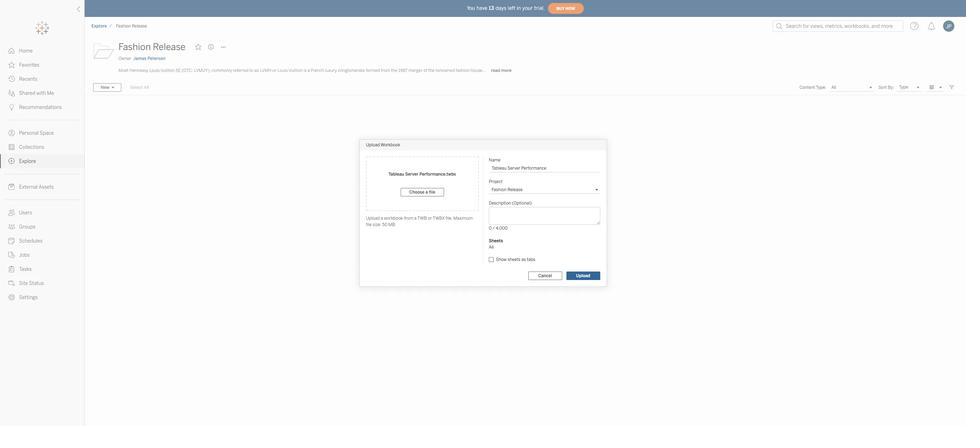 Task type: describe. For each thing, give the bounding box(es) containing it.
server
[[405, 172, 419, 177]]

navigation panel element
[[0, 21, 84, 305]]

workbook
[[381, 143, 400, 148]]

assets
[[39, 184, 54, 190]]

1 vuitton from the left
[[161, 68, 175, 73]]

groups link
[[0, 220, 84, 234]]

recents
[[19, 76, 37, 82]]

upload a workbook from a twb or twbx file. maximum file size: 50 mb.
[[366, 216, 473, 227]]

mb.
[[389, 222, 396, 227]]

new
[[101, 85, 110, 90]]

upload for a
[[366, 216, 380, 221]]

by text only_f5he34f image for home
[[8, 48, 15, 54]]

now
[[566, 6, 575, 11]]

project
[[489, 179, 503, 184]]

upload workbook dialog
[[360, 140, 607, 287]]

renowned
[[436, 68, 455, 73]]

to
[[250, 68, 254, 73]]

there
[[489, 263, 506, 270]]

tasks link
[[0, 262, 84, 276]]

1 vertical spatial release
[[153, 41, 186, 53]]

twb
[[418, 216, 427, 221]]

house…
[[471, 68, 486, 73]]

by text only_f5he34f image for personal space
[[8, 130, 15, 136]]

have
[[477, 5, 488, 11]]

cancel
[[539, 274, 552, 278]]

moët
[[119, 68, 129, 73]]

sheets
[[489, 239, 503, 244]]

Name text field
[[489, 164, 600, 173]]

1 vertical spatial fashion
[[119, 41, 151, 53]]

tabs
[[527, 257, 536, 262]]

0 horizontal spatial or
[[273, 68, 277, 73]]

2 louis from the left
[[278, 68, 288, 73]]

project image
[[93, 40, 114, 61]]

description (optional)
[[489, 201, 532, 206]]

shared with me
[[19, 90, 54, 96]]

0 horizontal spatial is
[[304, 68, 307, 73]]

me
[[47, 90, 54, 96]]

by text only_f5he34f image for recommendations
[[8, 104, 15, 110]]

nothing
[[514, 263, 536, 270]]

personal space link
[[0, 126, 84, 140]]

size:
[[373, 222, 382, 227]]

jobs link
[[0, 248, 84, 262]]

by text only_f5he34f image for users
[[8, 210, 15, 216]]

referred
[[233, 68, 249, 73]]

tableau
[[389, 172, 404, 177]]

upload inside button
[[576, 274, 591, 278]]

workbook
[[384, 216, 403, 221]]

shared with me link
[[0, 86, 84, 100]]

recommendations link
[[0, 100, 84, 114]]

collections link
[[0, 140, 84, 154]]

file inside button
[[429, 190, 435, 195]]

commonly
[[212, 68, 232, 73]]

4,000
[[496, 226, 508, 231]]

cancel button
[[529, 272, 562, 280]]

new button
[[93, 83, 121, 92]]

all for sheets
[[489, 245, 494, 250]]

trial.
[[535, 5, 545, 11]]

1 the from the left
[[391, 68, 398, 73]]

choose
[[410, 190, 425, 195]]

recents link
[[0, 72, 84, 86]]

performance.twbx
[[420, 172, 456, 177]]

buy now button
[[548, 3, 584, 14]]

external assets link
[[0, 180, 84, 194]]

explore for explore /
[[91, 24, 107, 29]]

jobs
[[19, 252, 30, 258]]

0
[[489, 226, 492, 231]]

days
[[496, 5, 507, 11]]

show
[[496, 257, 507, 262]]

james
[[133, 56, 146, 61]]

settings
[[19, 295, 38, 301]]

(optional)
[[512, 201, 532, 206]]

by text only_f5he34f image for site status
[[8, 280, 15, 287]]

by text only_f5he34f image for recents
[[8, 76, 15, 82]]

sheets all show sheets as tabs
[[489, 239, 536, 262]]

description
[[489, 201, 511, 206]]

merger
[[409, 68, 423, 73]]

read
[[491, 68, 500, 73]]

1 vertical spatial fashion release
[[119, 41, 186, 53]]

upload workbook
[[366, 143, 400, 148]]

file inside the upload a workbook from a twb or twbx file. maximum file size: 50 mb.
[[366, 222, 372, 227]]

by text only_f5he34f image for settings
[[8, 294, 15, 301]]

upload for workbook
[[366, 143, 380, 148]]

name
[[489, 158, 501, 163]]

select all
[[130, 85, 149, 90]]

by text only_f5he34f image for schedules
[[8, 238, 15, 244]]

2 the from the left
[[429, 68, 435, 73]]

by text only_f5he34f image for groups
[[8, 224, 15, 230]]

home link
[[0, 44, 84, 58]]

by text only_f5he34f image for collections
[[8, 144, 15, 150]]

by text only_f5he34f image for external assets
[[8, 184, 15, 190]]

external assets
[[19, 184, 54, 190]]

fashion release inside popup button
[[492, 187, 523, 192]]

luxury
[[325, 68, 337, 73]]

you have 13 days left in your trial.
[[467, 5, 545, 11]]

site status
[[19, 281, 44, 287]]

by:
[[888, 85, 895, 90]]



Task type: locate. For each thing, give the bounding box(es) containing it.
1 horizontal spatial or
[[428, 216, 432, 221]]

by text only_f5he34f image inside the users link
[[8, 210, 15, 216]]

as inside sheets all show sheets as tabs
[[522, 257, 526, 262]]

all for select
[[144, 85, 149, 90]]

0 horizontal spatial file
[[366, 222, 372, 227]]

in
[[517, 5, 521, 11]]

by text only_f5he34f image inside the schedules link
[[8, 238, 15, 244]]

explore /
[[91, 24, 112, 29]]

13
[[489, 5, 494, 11]]

by text only_f5he34f image inside recommendations link
[[8, 104, 15, 110]]

1 vertical spatial from
[[404, 216, 414, 221]]

fashion down "project"
[[492, 187, 507, 192]]

tasks
[[19, 266, 32, 272]]

or right twb
[[428, 216, 432, 221]]

by text only_f5he34f image for shared with me
[[8, 90, 15, 96]]

read more button
[[488, 68, 516, 73]]

by text only_f5he34f image left the settings
[[8, 294, 15, 301]]

3 by text only_f5he34f image from the top
[[8, 130, 15, 136]]

peterson
[[148, 56, 166, 61]]

explore link up project image
[[91, 23, 107, 29]]

0 horizontal spatial explore
[[19, 158, 36, 164]]

louis right lvmh
[[278, 68, 288, 73]]

2 vertical spatial fashion
[[492, 187, 507, 192]]

formed
[[366, 68, 380, 73]]

0 vertical spatial fashion
[[116, 24, 131, 29]]

0 vertical spatial file
[[429, 190, 435, 195]]

by text only_f5he34f image
[[8, 62, 15, 68], [8, 90, 15, 96], [8, 104, 15, 110], [8, 144, 15, 150], [8, 158, 15, 164], [8, 238, 15, 244], [8, 252, 15, 258], [8, 266, 15, 272], [8, 280, 15, 287]]

fashion release up james peterson link
[[119, 41, 186, 53]]

sort
[[879, 85, 887, 90]]

fashion inside popup button
[[492, 187, 507, 192]]

schedules
[[19, 238, 43, 244]]

by text only_f5he34f image for jobs
[[8, 252, 15, 258]]

1 vertical spatial as
[[522, 257, 526, 262]]

7 by text only_f5he34f image from the top
[[8, 252, 15, 258]]

/ for 0
[[493, 226, 495, 231]]

/
[[109, 24, 112, 29], [493, 226, 495, 231]]

1 horizontal spatial release
[[153, 41, 186, 53]]

1 vertical spatial /
[[493, 226, 495, 231]]

by text only_f5he34f image inside favorites link
[[8, 62, 15, 68]]

by text only_f5he34f image for explore
[[8, 158, 15, 164]]

tableau server performance.twbx
[[389, 172, 456, 177]]

fashion release up description (optional)
[[492, 187, 523, 192]]

0 vertical spatial from
[[381, 68, 390, 73]]

0 vertical spatial or
[[273, 68, 277, 73]]

explore for explore
[[19, 158, 36, 164]]

type:
[[817, 85, 827, 90]]

the left 1987
[[391, 68, 398, 73]]

by text only_f5he34f image left recents
[[8, 76, 15, 82]]

from
[[381, 68, 390, 73], [404, 216, 414, 221]]

by text only_f5he34f image for favorites
[[8, 62, 15, 68]]

1 by text only_f5he34f image from the top
[[8, 48, 15, 54]]

0 vertical spatial explore
[[91, 24, 107, 29]]

by text only_f5he34f image inside home link
[[8, 48, 15, 54]]

explore down collections
[[19, 158, 36, 164]]

louis
[[150, 68, 160, 73], [278, 68, 288, 73]]

all right select
[[144, 85, 149, 90]]

0 horizontal spatial as
[[255, 68, 259, 73]]

fashion release button
[[489, 186, 600, 194]]

a
[[308, 68, 310, 73], [426, 190, 428, 195], [381, 216, 383, 221], [414, 216, 417, 221]]

by text only_f5he34f image left external
[[8, 184, 15, 190]]

2 horizontal spatial release
[[508, 187, 523, 192]]

is down the sheets
[[507, 263, 512, 270]]

release up the peterson
[[153, 41, 186, 53]]

read more
[[491, 68, 512, 73]]

0 vertical spatial all
[[144, 85, 149, 90]]

by text only_f5he34f image inside recents link
[[8, 76, 15, 82]]

twbx
[[433, 216, 445, 221]]

file
[[429, 190, 435, 195], [366, 222, 372, 227]]

is
[[304, 68, 307, 73], [507, 263, 512, 270]]

favorites
[[19, 62, 39, 68]]

1 vertical spatial file
[[366, 222, 372, 227]]

explore link down collections
[[0, 154, 84, 168]]

1 horizontal spatial /
[[493, 226, 495, 231]]

maximum
[[454, 216, 473, 221]]

1 horizontal spatial file
[[429, 190, 435, 195]]

(otc:
[[182, 68, 193, 73]]

or inside the upload a workbook from a twb or twbx file. maximum file size: 50 mb.
[[428, 216, 432, 221]]

release
[[132, 24, 147, 29], [153, 41, 186, 53], [508, 187, 523, 192]]

1 horizontal spatial explore link
[[91, 23, 107, 29]]

0 horizontal spatial from
[[381, 68, 390, 73]]

home
[[19, 48, 33, 54]]

by text only_f5he34f image left groups
[[8, 224, 15, 230]]

0 horizontal spatial all
[[144, 85, 149, 90]]

content
[[800, 85, 816, 90]]

0 horizontal spatial /
[[109, 24, 112, 29]]

file left size:
[[366, 222, 372, 227]]

all inside select all button
[[144, 85, 149, 90]]

owner james peterson
[[119, 56, 166, 61]]

select
[[130, 85, 143, 90]]

0 vertical spatial /
[[109, 24, 112, 29]]

1 horizontal spatial explore
[[91, 24, 107, 29]]

upload button
[[567, 272, 600, 280]]

french
[[311, 68, 324, 73]]

by text only_f5he34f image left home
[[8, 48, 15, 54]]

by text only_f5he34f image inside "external assets" link
[[8, 184, 15, 190]]

by text only_f5he34f image inside explore link
[[8, 158, 15, 164]]

more
[[501, 68, 512, 73]]

0 horizontal spatial explore link
[[0, 154, 84, 168]]

/ left fashion release element
[[109, 24, 112, 29]]

the right of
[[429, 68, 435, 73]]

schedules link
[[0, 234, 84, 248]]

from left twb
[[404, 216, 414, 221]]

by text only_f5he34f image inside "tasks" link
[[8, 266, 15, 272]]

upload
[[366, 143, 380, 148], [366, 216, 380, 221], [576, 274, 591, 278]]

7 by text only_f5he34f image from the top
[[8, 294, 15, 301]]

6 by text only_f5he34f image from the top
[[8, 224, 15, 230]]

by text only_f5he34f image inside personal space link
[[8, 130, 15, 136]]

1 vertical spatial all
[[489, 245, 494, 250]]

9 by text only_f5he34f image from the top
[[8, 280, 15, 287]]

0 horizontal spatial the
[[391, 68, 398, 73]]

choose a file button
[[401, 188, 444, 197]]

1 horizontal spatial is
[[507, 263, 512, 270]]

choose a file
[[410, 190, 435, 195]]

lvmuy),
[[194, 68, 211, 73]]

1 by text only_f5he34f image from the top
[[8, 62, 15, 68]]

all
[[144, 85, 149, 90], [489, 245, 494, 250]]

explore up project image
[[91, 24, 107, 29]]

personal space
[[19, 130, 54, 136]]

fashion up "james"
[[119, 41, 151, 53]]

your
[[523, 5, 533, 11]]

0 horizontal spatial louis
[[150, 68, 160, 73]]

you
[[467, 5, 475, 11]]

buy now
[[557, 6, 575, 11]]

here
[[537, 263, 550, 270]]

2 by text only_f5he34f image from the top
[[8, 90, 15, 96]]

james peterson link
[[133, 55, 166, 62]]

from inside the upload a workbook from a twb or twbx file. maximum file size: 50 mb.
[[404, 216, 414, 221]]

external
[[19, 184, 38, 190]]

0 vertical spatial fashion release
[[116, 24, 147, 29]]

all down sheets
[[489, 245, 494, 250]]

1 vertical spatial explore
[[19, 158, 36, 164]]

0 horizontal spatial vuitton
[[161, 68, 175, 73]]

2 vuitton from the left
[[289, 68, 303, 73]]

favorites link
[[0, 58, 84, 72]]

4 by text only_f5he34f image from the top
[[8, 144, 15, 150]]

is left french
[[304, 68, 307, 73]]

by text only_f5he34f image inside the jobs link
[[8, 252, 15, 258]]

a left french
[[308, 68, 310, 73]]

fashion
[[456, 68, 470, 73]]

sheets
[[508, 257, 521, 262]]

moët hennessy louis vuitton se (otc: lvmuy), commonly referred to as lvmh or louis vuitton is a french luxury conglomerate formed from the 1987 merger of the renowned fashion house…
[[119, 68, 486, 73]]

by text only_f5he34f image inside shared with me link
[[8, 90, 15, 96]]

from right formed
[[381, 68, 390, 73]]

1 vertical spatial explore link
[[0, 154, 84, 168]]

all inside sheets all show sheets as tabs
[[489, 245, 494, 250]]

fashion right "explore /"
[[116, 24, 131, 29]]

0 vertical spatial release
[[132, 24, 147, 29]]

0 vertical spatial is
[[304, 68, 307, 73]]

main navigation. press the up and down arrow keys to access links. element
[[0, 44, 84, 305]]

/ right "0"
[[493, 226, 495, 231]]

4 by text only_f5he34f image from the top
[[8, 184, 15, 190]]

status
[[29, 281, 44, 287]]

vuitton left se
[[161, 68, 175, 73]]

1 horizontal spatial as
[[522, 257, 526, 262]]

1 horizontal spatial vuitton
[[289, 68, 303, 73]]

as right the to
[[255, 68, 259, 73]]

1987
[[399, 68, 408, 73]]

a right choose
[[426, 190, 428, 195]]

release up "james"
[[132, 24, 147, 29]]

upload inside the upload a workbook from a twb or twbx file. maximum file size: 50 mb.
[[366, 216, 380, 221]]

Description (Optional) text field
[[489, 207, 600, 225]]

by text only_f5he34f image for tasks
[[8, 266, 15, 272]]

1 horizontal spatial from
[[404, 216, 414, 221]]

1 vertical spatial upload
[[366, 216, 380, 221]]

release inside popup button
[[508, 187, 523, 192]]

by text only_f5he34f image inside site status link
[[8, 280, 15, 287]]

file.
[[446, 216, 453, 221]]

0 horizontal spatial release
[[132, 24, 147, 29]]

site
[[19, 281, 28, 287]]

50
[[382, 222, 388, 227]]

conglomerate
[[338, 68, 365, 73]]

release up description (optional)
[[508, 187, 523, 192]]

hennessy
[[130, 68, 149, 73]]

a left twb
[[414, 216, 417, 221]]

by text only_f5he34f image left users in the left of the page
[[8, 210, 15, 216]]

users link
[[0, 206, 84, 220]]

8 by text only_f5he34f image from the top
[[8, 266, 15, 272]]

left
[[508, 5, 516, 11]]

explore inside main navigation. press the up and down arrow keys to access links. element
[[19, 158, 36, 164]]

as up nothing
[[522, 257, 526, 262]]

by text only_f5he34f image
[[8, 48, 15, 54], [8, 76, 15, 82], [8, 130, 15, 136], [8, 184, 15, 190], [8, 210, 15, 216], [8, 224, 15, 230], [8, 294, 15, 301]]

/ for explore
[[109, 24, 112, 29]]

3 by text only_f5he34f image from the top
[[8, 104, 15, 110]]

shared
[[19, 90, 35, 96]]

yet.
[[552, 263, 562, 270]]

2 by text only_f5he34f image from the top
[[8, 76, 15, 82]]

by text only_f5he34f image inside settings 'link'
[[8, 294, 15, 301]]

vuitton left french
[[289, 68, 303, 73]]

2 vertical spatial upload
[[576, 274, 591, 278]]

by text only_f5he34f image inside 'groups' link
[[8, 224, 15, 230]]

0 vertical spatial as
[[255, 68, 259, 73]]

0 vertical spatial upload
[[366, 143, 380, 148]]

6 by text only_f5he34f image from the top
[[8, 238, 15, 244]]

1 vertical spatial or
[[428, 216, 432, 221]]

settings link
[[0, 290, 84, 305]]

1 horizontal spatial the
[[429, 68, 435, 73]]

or right lvmh
[[273, 68, 277, 73]]

1 horizontal spatial all
[[489, 245, 494, 250]]

louis down the peterson
[[150, 68, 160, 73]]

/ inside upload workbook dialog
[[493, 226, 495, 231]]

file right choose
[[429, 190, 435, 195]]

groups
[[19, 224, 36, 230]]

1 vertical spatial is
[[507, 263, 512, 270]]

5 by text only_f5he34f image from the top
[[8, 210, 15, 216]]

0 vertical spatial explore link
[[91, 23, 107, 29]]

0 / 4,000
[[489, 226, 508, 231]]

1 louis from the left
[[150, 68, 160, 73]]

a up 50
[[381, 216, 383, 221]]

se
[[176, 68, 181, 73]]

buy
[[557, 6, 565, 11]]

1 horizontal spatial louis
[[278, 68, 288, 73]]

fashion release element
[[114, 24, 149, 29]]

2 vertical spatial release
[[508, 187, 523, 192]]

by text only_f5he34f image left personal
[[8, 130, 15, 136]]

by text only_f5he34f image inside collections link
[[8, 144, 15, 150]]

personal
[[19, 130, 39, 136]]

2 vertical spatial fashion release
[[492, 187, 523, 192]]

5 by text only_f5he34f image from the top
[[8, 158, 15, 164]]

a inside "choose a file" button
[[426, 190, 428, 195]]

of
[[424, 68, 428, 73]]

fashion release right "explore /"
[[116, 24, 147, 29]]



Task type: vqa. For each thing, say whether or not it's contained in the screenshot.
the email to the bottom
no



